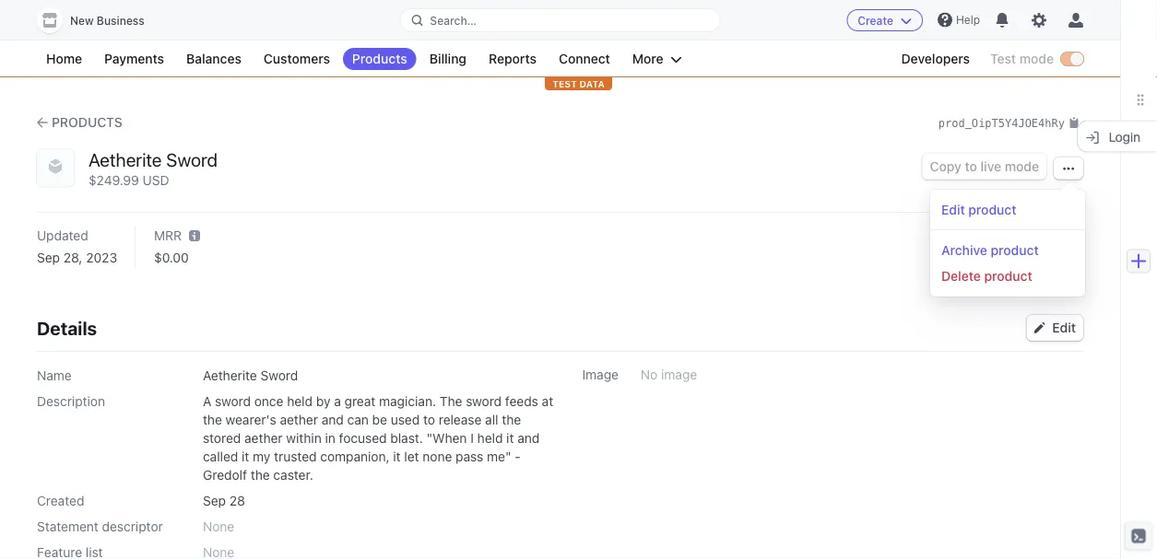 Task type: locate. For each thing, give the bounding box(es) containing it.
0 horizontal spatial the
[[203, 413, 222, 428]]

sword up the usd
[[166, 148, 218, 170]]

release
[[439, 413, 482, 428]]

1 horizontal spatial sword
[[260, 368, 298, 384]]

aetherite up a
[[203, 368, 257, 384]]

product up delete product button
[[991, 243, 1039, 258]]

aetherite
[[89, 148, 162, 170], [203, 368, 257, 384]]

all
[[485, 413, 498, 428]]

0 horizontal spatial aetherite
[[89, 148, 162, 170]]

be
[[372, 413, 387, 428]]

2 horizontal spatial it
[[506, 431, 514, 446]]

1 vertical spatial to
[[423, 413, 435, 428]]

statement descriptor
[[37, 520, 163, 535]]

1 horizontal spatial held
[[477, 431, 503, 446]]

image
[[582, 367, 619, 382]]

stored
[[203, 431, 241, 446]]

within
[[286, 431, 322, 446]]

to left the live
[[965, 159, 977, 174]]

0 horizontal spatial held
[[287, 394, 313, 409]]

delete product
[[941, 269, 1032, 284]]

0 horizontal spatial sword
[[166, 148, 218, 170]]

sword up all
[[466, 394, 502, 409]]

products left "billing"
[[352, 51, 407, 66]]

the
[[440, 394, 462, 409]]

to
[[965, 159, 977, 174], [423, 413, 435, 428]]

sep left 28
[[203, 494, 226, 509]]

0 vertical spatial and
[[322, 413, 344, 428]]

it left 'let'
[[393, 449, 401, 465]]

1 vertical spatial edit
[[1052, 320, 1076, 336]]

more button
[[623, 48, 691, 70]]

0 vertical spatial edit
[[941, 202, 965, 218]]

aetherite inside aetherite sword $249.99 usd
[[89, 148, 162, 170]]

$0.00
[[154, 250, 189, 266]]

edit product
[[941, 202, 1016, 218]]

0 horizontal spatial sep
[[37, 250, 60, 266]]

sep 28
[[203, 494, 245, 509]]

gredolf
[[203, 468, 247, 483]]

1 vertical spatial sword
[[260, 368, 298, 384]]

and up -
[[517, 431, 540, 446]]

connect link
[[549, 48, 619, 70]]

1 vertical spatial products link
[[37, 113, 122, 132]]

aether up within in the left bottom of the page
[[280, 413, 318, 428]]

products link left billing link at top
[[343, 48, 416, 70]]

name
[[37, 368, 72, 384]]

and up 'in'
[[322, 413, 344, 428]]

0 horizontal spatial products
[[52, 115, 122, 130]]

1 horizontal spatial sword
[[466, 394, 502, 409]]

new business
[[70, 14, 144, 27]]

1 horizontal spatial products
[[352, 51, 407, 66]]

held right i
[[477, 431, 503, 446]]

1 horizontal spatial the
[[251, 468, 270, 483]]

0 horizontal spatial sword
[[215, 394, 251, 409]]

1 vertical spatial and
[[517, 431, 540, 446]]

mode inside button
[[1005, 159, 1039, 174]]

sep inside updated sep 28, 2023
[[37, 250, 60, 266]]

sep
[[37, 250, 60, 266], [203, 494, 226, 509]]

2 vertical spatial product
[[984, 269, 1032, 284]]

to inside a sword once held by a great magician. the sword feeds at the wearer's aether and can be used to release all the stored aether within in focused blast. "when i held it and called it my trusted companion, it let none pass me" - gredolf the caster.
[[423, 413, 435, 428]]

1 vertical spatial held
[[477, 431, 503, 446]]

and
[[322, 413, 344, 428], [517, 431, 540, 446]]

it up me"
[[506, 431, 514, 446]]

sep left 28,
[[37, 250, 60, 266]]

the right all
[[502, 413, 521, 428]]

sword for aetherite sword
[[260, 368, 298, 384]]

product up the archive product
[[968, 202, 1016, 218]]

it left my
[[242, 449, 249, 465]]

held
[[287, 394, 313, 409], [477, 431, 503, 446]]

in
[[325, 431, 335, 446]]

descriptor
[[102, 520, 163, 535]]

archive product
[[941, 243, 1039, 258]]

mrr
[[154, 228, 182, 243]]

1 horizontal spatial to
[[965, 159, 977, 174]]

1 horizontal spatial products link
[[343, 48, 416, 70]]

0 vertical spatial held
[[287, 394, 313, 409]]

1 horizontal spatial it
[[393, 449, 401, 465]]

copy to live mode button
[[922, 154, 1046, 179]]

0 vertical spatial to
[[965, 159, 977, 174]]

aether up my
[[244, 431, 283, 446]]

edit right svg icon at bottom right
[[1052, 320, 1076, 336]]

0 vertical spatial products
[[352, 51, 407, 66]]

to right used
[[423, 413, 435, 428]]

help
[[956, 13, 980, 26]]

sword up once
[[260, 368, 298, 384]]

the down a
[[203, 413, 222, 428]]

0 horizontal spatial to
[[423, 413, 435, 428]]

a
[[203, 394, 211, 409]]

product down archive product button
[[984, 269, 1032, 284]]

28
[[229, 494, 245, 509]]

1 horizontal spatial and
[[517, 431, 540, 446]]

0 vertical spatial sep
[[37, 250, 60, 266]]

sword inside aetherite sword $249.99 usd
[[166, 148, 218, 170]]

1 vertical spatial aetherite
[[203, 368, 257, 384]]

1 horizontal spatial edit
[[1052, 320, 1076, 336]]

product
[[968, 202, 1016, 218], [991, 243, 1039, 258], [984, 269, 1032, 284]]

i
[[470, 431, 474, 446]]

products up $249.99 at the left
[[52, 115, 122, 130]]

create button
[[847, 9, 923, 31]]

2 sword from the left
[[466, 394, 502, 409]]

used
[[391, 413, 420, 428]]

sword
[[166, 148, 218, 170], [260, 368, 298, 384]]

product for edit product
[[968, 202, 1016, 218]]

trusted
[[274, 449, 317, 465]]

0 vertical spatial mode
[[1019, 51, 1054, 66]]

0 vertical spatial product
[[968, 202, 1016, 218]]

feeds
[[505, 394, 538, 409]]

mode
[[1019, 51, 1054, 66], [1005, 159, 1039, 174]]

1 horizontal spatial aetherite
[[203, 368, 257, 384]]

edit
[[941, 202, 965, 218], [1052, 320, 1076, 336]]

aether
[[280, 413, 318, 428], [244, 431, 283, 446]]

aetherite up $249.99 at the left
[[89, 148, 162, 170]]

prod_oipt5y4joe4hry
[[938, 117, 1065, 130]]

0 horizontal spatial it
[[242, 449, 249, 465]]

developers link
[[892, 48, 979, 70]]

held left by
[[287, 394, 313, 409]]

product for delete product
[[984, 269, 1032, 284]]

the down my
[[251, 468, 270, 483]]

mode right test on the top of the page
[[1019, 51, 1054, 66]]

1 vertical spatial mode
[[1005, 159, 1039, 174]]

0 horizontal spatial edit
[[941, 202, 965, 218]]

0 vertical spatial sword
[[166, 148, 218, 170]]

1 horizontal spatial sep
[[203, 494, 226, 509]]

sword
[[215, 394, 251, 409], [466, 394, 502, 409]]

products
[[352, 51, 407, 66], [52, 115, 122, 130]]

edit product link
[[934, 197, 1081, 223]]

it
[[506, 431, 514, 446], [242, 449, 249, 465], [393, 449, 401, 465]]

mode right the live
[[1005, 159, 1039, 174]]

a sword once held by a great magician. the sword feeds at the wearer's aether and can be used to release all the stored aether within in focused blast. "when i held it and called it my trusted companion, it let none pass me" - gredolf the caster.
[[203, 394, 553, 483]]

the
[[203, 413, 222, 428], [502, 413, 521, 428], [251, 468, 270, 483]]

no
[[641, 367, 658, 382]]

great
[[344, 394, 376, 409]]

1 vertical spatial product
[[991, 243, 1039, 258]]

0 horizontal spatial and
[[322, 413, 344, 428]]

0 vertical spatial aetherite
[[89, 148, 162, 170]]

products link down "home" link
[[37, 113, 122, 132]]

svg image
[[1034, 323, 1045, 334]]

edit up archive
[[941, 202, 965, 218]]

sword right a
[[215, 394, 251, 409]]



Task type: vqa. For each thing, say whether or not it's contained in the screenshot.


Task type: describe. For each thing, give the bounding box(es) containing it.
once
[[254, 394, 283, 409]]

delete
[[941, 269, 981, 284]]

by
[[316, 394, 330, 409]]

at
[[542, 394, 553, 409]]

billing link
[[420, 48, 476, 70]]

business
[[97, 14, 144, 27]]

product for archive product
[[991, 243, 1039, 258]]

customers
[[264, 51, 330, 66]]

search…
[[430, 14, 477, 27]]

billing
[[429, 51, 467, 66]]

no image
[[641, 367, 697, 382]]

wearer's
[[226, 413, 276, 428]]

a
[[334, 394, 341, 409]]

focused
[[339, 431, 387, 446]]

called
[[203, 449, 238, 465]]

to inside button
[[965, 159, 977, 174]]

copy to live mode
[[930, 159, 1039, 174]]

reports
[[489, 51, 537, 66]]

1 vertical spatial sep
[[203, 494, 226, 509]]

2023
[[86, 250, 117, 266]]

none
[[423, 449, 452, 465]]

me"
[[487, 449, 511, 465]]

-
[[515, 449, 521, 465]]

1 vertical spatial products
[[52, 115, 122, 130]]

aetherite for aetherite sword $249.99 usd
[[89, 148, 162, 170]]

more
[[632, 51, 663, 66]]

my
[[253, 449, 270, 465]]

copy
[[930, 159, 961, 174]]

connect
[[559, 51, 610, 66]]

aetherite sword
[[203, 368, 298, 384]]

live
[[981, 159, 1001, 174]]

home link
[[37, 48, 91, 70]]

sword for aetherite sword $249.99 usd
[[166, 148, 218, 170]]

help button
[[930, 5, 987, 35]]

image
[[661, 367, 697, 382]]

payments link
[[95, 48, 173, 70]]

test data
[[552, 78, 605, 89]]

28,
[[63, 250, 82, 266]]

new business button
[[37, 7, 163, 33]]

0 horizontal spatial products link
[[37, 113, 122, 132]]

balances
[[186, 51, 241, 66]]

usd
[[143, 173, 169, 188]]

edit for edit product
[[941, 202, 965, 218]]

updated sep 28, 2023
[[37, 228, 117, 266]]

created
[[37, 494, 84, 509]]

can
[[347, 413, 369, 428]]

balances link
[[177, 48, 251, 70]]

let
[[404, 449, 419, 465]]

"when
[[426, 431, 467, 446]]

statement
[[37, 520, 98, 535]]

updated
[[37, 228, 88, 243]]

0 vertical spatial products link
[[343, 48, 416, 70]]

1 vertical spatial aether
[[244, 431, 283, 446]]

svg image
[[1063, 163, 1074, 174]]

home
[[46, 51, 82, 66]]

magician.
[[379, 394, 436, 409]]

test mode
[[990, 51, 1054, 66]]

$249.99
[[89, 173, 139, 188]]

aetherite sword $249.99 usd
[[89, 148, 218, 188]]

reports link
[[479, 48, 546, 70]]

Search… text field
[[400, 9, 720, 32]]

archive
[[941, 243, 987, 258]]

pass
[[456, 449, 483, 465]]

none
[[203, 520, 234, 535]]

blast.
[[390, 431, 423, 446]]

Search… search field
[[400, 9, 720, 32]]

prod_oipt5y4joe4hry button
[[938, 113, 1080, 132]]

test
[[552, 78, 577, 89]]

data
[[579, 78, 605, 89]]

customers link
[[254, 48, 339, 70]]

developers
[[901, 51, 970, 66]]

payments
[[104, 51, 164, 66]]

details
[[37, 317, 97, 339]]

delete product button
[[934, 264, 1081, 289]]

archive product button
[[934, 238, 1081, 264]]

1 sword from the left
[[215, 394, 251, 409]]

test
[[990, 51, 1016, 66]]

aetherite for aetherite sword
[[203, 368, 257, 384]]

edit for edit
[[1052, 320, 1076, 336]]

edit link
[[1026, 315, 1083, 341]]

companion,
[[320, 449, 390, 465]]

2 horizontal spatial the
[[502, 413, 521, 428]]

0 vertical spatial aether
[[280, 413, 318, 428]]

create
[[858, 14, 893, 27]]

new
[[70, 14, 94, 27]]



